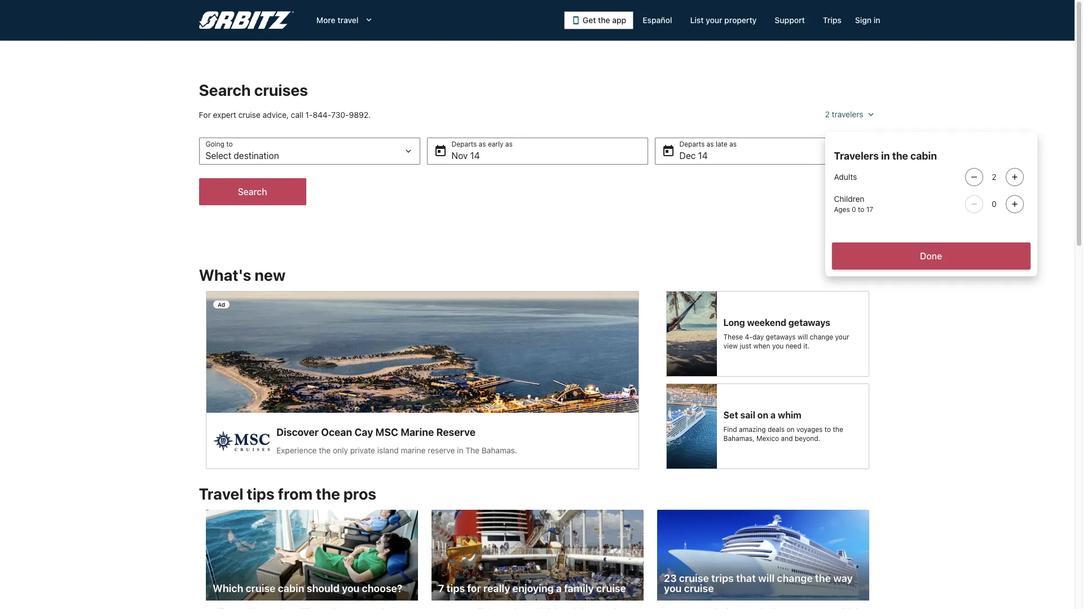 Task type: locate. For each thing, give the bounding box(es) containing it.
getaways up need
[[766, 333, 796, 341]]

in inside dropdown button
[[874, 15, 881, 25]]

trips
[[711, 573, 734, 585]]

tips
[[247, 485, 275, 503], [446, 583, 465, 595]]

your
[[706, 15, 723, 25], [835, 333, 849, 341]]

tips left the from
[[247, 485, 275, 503]]

a left family
[[556, 583, 562, 595]]

0 vertical spatial change
[[810, 333, 834, 341]]

0 vertical spatial cabin
[[911, 150, 937, 162]]

you right should
[[342, 583, 359, 595]]

23 cruise trips that will change the way you cruise
[[664, 573, 853, 595]]

1 horizontal spatial a
[[771, 410, 776, 420]]

1 horizontal spatial your
[[835, 333, 849, 341]]

2 horizontal spatial you
[[772, 342, 784, 350]]

0 horizontal spatial cabin
[[278, 583, 304, 595]]

will inside 23 cruise trips that will change the way you cruise
[[758, 573, 774, 585]]

0 horizontal spatial a
[[556, 583, 562, 595]]

the
[[598, 15, 610, 25], [892, 150, 908, 162], [833, 425, 843, 434], [316, 485, 340, 503], [815, 573, 831, 585]]

2
[[825, 109, 830, 119]]

travel
[[199, 485, 243, 503]]

a
[[771, 410, 776, 420], [556, 583, 562, 595]]

1 vertical spatial tips
[[446, 583, 465, 595]]

your inside long weekend getaways these 4-day getaways will change your view just when you need it.
[[835, 333, 849, 341]]

1 vertical spatial a
[[556, 583, 562, 595]]

main content
[[0, 41, 1075, 609]]

14 right nov in the top of the page
[[470, 151, 480, 161]]

7 tips for really enjoying a family cruise
[[438, 583, 626, 595]]

a up deals
[[771, 410, 776, 420]]

children ages 0 to 17
[[834, 194, 874, 214]]

on up and
[[787, 425, 795, 434]]

1 vertical spatial will
[[758, 573, 774, 585]]

getaways
[[789, 318, 830, 328], [766, 333, 796, 341]]

to inside children ages 0 to 17
[[858, 205, 865, 214]]

tips for travel
[[247, 485, 275, 503]]

1 vertical spatial your
[[835, 333, 849, 341]]

you
[[772, 342, 784, 350], [342, 583, 359, 595], [664, 583, 682, 595]]

0 vertical spatial will
[[798, 333, 808, 341]]

children
[[834, 194, 865, 204]]

change
[[810, 333, 834, 341], [777, 573, 813, 585]]

1 vertical spatial on
[[787, 425, 795, 434]]

1 horizontal spatial 14
[[698, 151, 708, 161]]

choose?
[[362, 583, 402, 595]]

support link
[[766, 10, 814, 30]]

0 vertical spatial to
[[858, 205, 865, 214]]

call
[[291, 110, 303, 120]]

cabin inside travel tips from the pros "region"
[[278, 583, 304, 595]]

cabin
[[911, 150, 937, 162], [278, 583, 304, 595]]

just
[[740, 342, 752, 350]]

dec 14
[[680, 151, 708, 161]]

1 vertical spatial search
[[238, 187, 267, 197]]

1 horizontal spatial you
[[664, 583, 682, 595]]

1 horizontal spatial will
[[798, 333, 808, 341]]

you left trips
[[664, 583, 682, 595]]

search inside button
[[238, 187, 267, 197]]

to right 'voyages'
[[825, 425, 831, 434]]

bahamas,
[[724, 434, 755, 443]]

and
[[781, 434, 793, 443]]

mexico
[[757, 434, 779, 443]]

0 horizontal spatial on
[[758, 410, 769, 420]]

in for sign
[[874, 15, 881, 25]]

get
[[583, 15, 596, 25]]

1 horizontal spatial in
[[881, 150, 890, 162]]

view
[[724, 342, 738, 350]]

find
[[724, 425, 737, 434]]

on
[[758, 410, 769, 420], [787, 425, 795, 434]]

14
[[470, 151, 480, 161], [698, 151, 708, 161]]

search for search cruises
[[199, 81, 251, 99]]

orbitz logo image
[[199, 11, 294, 29]]

23
[[664, 573, 677, 585]]

to right 0
[[858, 205, 865, 214]]

0 horizontal spatial will
[[758, 573, 774, 585]]

dec 14 button
[[655, 138, 876, 165]]

in
[[874, 15, 881, 25], [881, 150, 890, 162]]

need
[[786, 342, 802, 350]]

the right 'voyages'
[[833, 425, 843, 434]]

travelers
[[832, 109, 864, 119]]

1 horizontal spatial cabin
[[911, 150, 937, 162]]

the right the travelers
[[892, 150, 908, 162]]

2 14 from the left
[[698, 151, 708, 161]]

1 vertical spatial getaways
[[766, 333, 796, 341]]

14 inside button
[[470, 151, 480, 161]]

in for travelers
[[881, 150, 890, 162]]

1 14 from the left
[[470, 151, 480, 161]]

0 horizontal spatial you
[[342, 583, 359, 595]]

0 vertical spatial a
[[771, 410, 776, 420]]

14 inside button
[[698, 151, 708, 161]]

long weekend getaways these 4-day getaways will change your view just when you need it.
[[724, 318, 849, 350]]

1 horizontal spatial tips
[[446, 583, 465, 595]]

will
[[798, 333, 808, 341], [758, 573, 774, 585]]

0 horizontal spatial tips
[[247, 485, 275, 503]]

travelers in the cabin
[[834, 150, 937, 162]]

1 horizontal spatial to
[[858, 205, 865, 214]]

set sail on a whim find amazing deals on voyages to the bahamas, mexico and beyond.
[[724, 410, 843, 443]]

in right the travelers
[[881, 150, 890, 162]]

increase adults in room 1 image
[[1008, 173, 1022, 182]]

cruise
[[238, 110, 261, 120], [679, 573, 709, 585], [245, 583, 275, 595], [596, 583, 626, 595], [684, 583, 714, 595]]

español
[[643, 15, 672, 25]]

list your property link
[[681, 10, 766, 30]]

0 horizontal spatial to
[[825, 425, 831, 434]]

which cruise cabin should you choose?
[[212, 583, 402, 595]]

1 vertical spatial in
[[881, 150, 890, 162]]

will up 'it.'
[[798, 333, 808, 341]]

trips
[[823, 15, 842, 25]]

1-
[[305, 110, 313, 120]]

0 vertical spatial on
[[758, 410, 769, 420]]

0 vertical spatial tips
[[247, 485, 275, 503]]

really
[[483, 583, 510, 595]]

change inside long weekend getaways these 4-day getaways will change your view just when you need it.
[[810, 333, 834, 341]]

travelers
[[834, 150, 879, 162]]

0 vertical spatial in
[[874, 15, 881, 25]]

0 horizontal spatial your
[[706, 15, 723, 25]]

0 vertical spatial search
[[199, 81, 251, 99]]

0 horizontal spatial 14
[[470, 151, 480, 161]]

on right sail
[[758, 410, 769, 420]]

you left need
[[772, 342, 784, 350]]

decrease adults in room 1 image
[[967, 173, 981, 182]]

family
[[564, 583, 594, 595]]

the left way
[[815, 573, 831, 585]]

1 vertical spatial to
[[825, 425, 831, 434]]

in right the sign
[[874, 15, 881, 25]]

1 horizontal spatial on
[[787, 425, 795, 434]]

what's new region
[[192, 260, 883, 478]]

get the app link
[[564, 11, 634, 29]]

will right that
[[758, 573, 774, 585]]

you inside 23 cruise trips that will change the way you cruise
[[664, 583, 682, 595]]

getaways up 'it.'
[[789, 318, 830, 328]]

730-
[[331, 110, 349, 120]]

1 vertical spatial cabin
[[278, 583, 304, 595]]

should
[[306, 583, 339, 595]]

14 right dec
[[698, 151, 708, 161]]

0 horizontal spatial in
[[874, 15, 881, 25]]

medium image
[[866, 109, 876, 120]]

0 vertical spatial getaways
[[789, 318, 830, 328]]

get the app
[[583, 15, 626, 25]]

download the app button image
[[572, 16, 581, 25]]

tips right 7
[[446, 583, 465, 595]]

14 for nov 14
[[470, 151, 480, 161]]

1 vertical spatial change
[[777, 573, 813, 585]]



Task type: vqa. For each thing, say whether or not it's contained in the screenshot.
Dec 14 the 14
yes



Task type: describe. For each thing, give the bounding box(es) containing it.
more travel
[[316, 15, 359, 25]]

day
[[753, 333, 764, 341]]

voyages
[[797, 425, 823, 434]]

long
[[724, 318, 745, 328]]

4-
[[745, 333, 753, 341]]

español button
[[634, 10, 681, 30]]

increase children in room 1 image
[[1008, 200, 1022, 209]]

sign
[[855, 15, 872, 25]]

which
[[212, 583, 243, 595]]

pros
[[344, 485, 376, 503]]

search button
[[199, 178, 306, 205]]

9892.
[[349, 110, 371, 120]]

from
[[278, 485, 313, 503]]

deals
[[768, 425, 785, 434]]

cruises
[[254, 81, 308, 99]]

done
[[920, 251, 942, 261]]

done button
[[832, 243, 1031, 270]]

sign in
[[855, 15, 881, 25]]

way
[[833, 573, 853, 585]]

app
[[612, 15, 626, 25]]

0 vertical spatial your
[[706, 15, 723, 25]]

adults
[[834, 172, 857, 182]]

that
[[736, 573, 756, 585]]

you inside long weekend getaways these 4-day getaways will change your view just when you need it.
[[772, 342, 784, 350]]

ages
[[834, 205, 850, 214]]

nov 14
[[452, 151, 480, 161]]

for
[[467, 583, 481, 595]]

for expert cruise advice, call 1-844-730-9892.
[[199, 110, 371, 120]]

main content containing search cruises
[[0, 41, 1075, 609]]

travel tips from the pros
[[199, 485, 376, 503]]

when
[[753, 342, 771, 350]]

list
[[690, 15, 704, 25]]

property
[[725, 15, 757, 25]]

a inside "region"
[[556, 583, 562, 595]]

nov 14 button
[[427, 138, 648, 165]]

set
[[724, 410, 738, 420]]

amazing
[[739, 425, 766, 434]]

17
[[867, 205, 874, 214]]

14 for dec 14
[[698, 151, 708, 161]]

sign in button
[[851, 10, 885, 30]]

these
[[724, 333, 743, 341]]

the right the get
[[598, 15, 610, 25]]

search for search
[[238, 187, 267, 197]]

beyond.
[[795, 434, 821, 443]]

a inside the set sail on a whim find amazing deals on voyages to the bahamas, mexico and beyond.
[[771, 410, 776, 420]]

what's
[[199, 266, 251, 284]]

enjoying
[[512, 583, 554, 595]]

sail
[[741, 410, 756, 420]]

will inside long weekend getaways these 4-day getaways will change your view just when you need it.
[[798, 333, 808, 341]]

2 travelers button
[[825, 105, 876, 125]]

dec
[[680, 151, 696, 161]]

weekend
[[747, 318, 787, 328]]

travel tips from the pros region
[[192, 478, 883, 609]]

0
[[852, 205, 856, 214]]

to inside the set sail on a whim find amazing deals on voyages to the bahamas, mexico and beyond.
[[825, 425, 831, 434]]

support
[[775, 15, 805, 25]]

decrease children in room 1 image
[[967, 200, 981, 209]]

more travel button
[[307, 10, 383, 30]]

2 travelers
[[825, 109, 864, 119]]

7
[[438, 583, 444, 595]]

the inside 23 cruise trips that will change the way you cruise
[[815, 573, 831, 585]]

whim
[[778, 410, 802, 420]]

for
[[199, 110, 211, 120]]

the inside the set sail on a whim find amazing deals on voyages to the bahamas, mexico and beyond.
[[833, 425, 843, 434]]

it.
[[804, 342, 810, 350]]

search cruises
[[199, 81, 308, 99]]

list your property
[[690, 15, 757, 25]]

844-
[[313, 110, 331, 120]]

advice,
[[263, 110, 289, 120]]

change inside 23 cruise trips that will change the way you cruise
[[777, 573, 813, 585]]

new
[[255, 266, 286, 284]]

trips link
[[814, 10, 851, 30]]

nov
[[452, 151, 468, 161]]

travel
[[338, 15, 359, 25]]

more
[[316, 15, 336, 25]]

expert
[[213, 110, 236, 120]]

tips for 7
[[446, 583, 465, 595]]

what's new
[[199, 266, 286, 284]]

the left pros
[[316, 485, 340, 503]]



